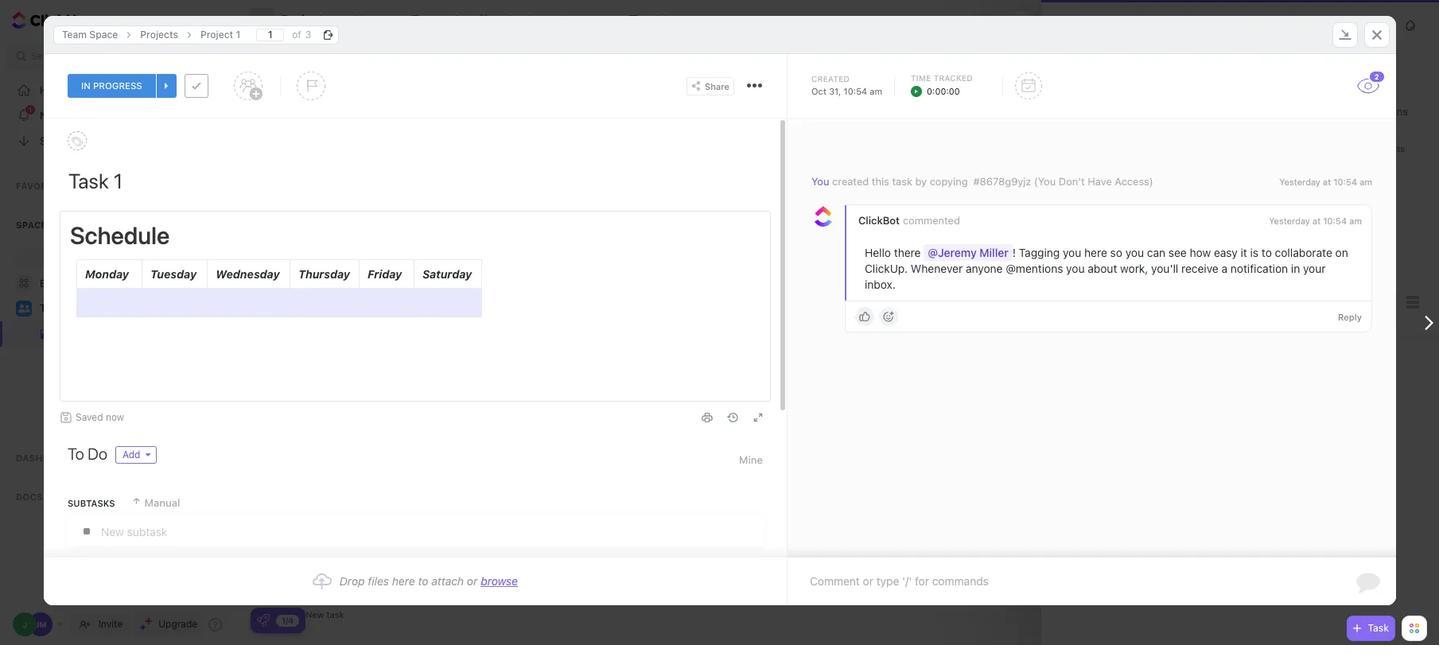 Task type: vqa. For each thing, say whether or not it's contained in the screenshot.
2nd Hide from the bottom
yes



Task type: describe. For each thing, give the bounding box(es) containing it.
task inside region
[[892, 175, 912, 188]]

@jeremy miller button
[[924, 244, 1013, 261]]

favorites button
[[0, 166, 240, 205]]

monday
[[85, 267, 129, 281]]

projects inside projects button
[[281, 13, 331, 27]]

search for search
[[31, 50, 62, 62]]

it
[[1241, 246, 1247, 260]]

how
[[1190, 246, 1211, 260]]

copying
[[930, 175, 968, 188]]

clickbot commented
[[858, 214, 960, 227]]

automations
[[1275, 14, 1333, 25]]

you left about
[[1066, 262, 1085, 276]]

projects inside task locations element
[[140, 28, 178, 40]]

is
[[1250, 246, 1259, 260]]

#8678g9yjz
[[973, 175, 1031, 188]]

here inside ! tagging you here so you can see how easy it is to collaborate on clickup. whenever anyone @mentions you about work, you'll receive a notification in your inbox.
[[1084, 246, 1107, 260]]

(you
[[1034, 175, 1056, 188]]

attach
[[431, 575, 464, 588]]

sharing & permissions link
[[1275, 101, 1416, 122]]

project 1 inside task locations element
[[200, 28, 240, 40]]

2 inside sidebar navigation
[[93, 379, 98, 391]]

upgrade
[[159, 618, 197, 630]]

notes
[[93, 404, 119, 416]]

2 vertical spatial task
[[1369, 622, 1390, 634]]

3 for of 3
[[305, 28, 311, 40]]

hide for ‎task 2
[[1341, 88, 1361, 98]]

table
[[645, 13, 673, 26]]

yesterday for you created this task by copying #8678g9yjz (you don't have access)
[[1280, 177, 1321, 187]]

a
[[1222, 262, 1228, 276]]

team inside task locations element
[[62, 28, 86, 40]]

sharing & permissions
[[1301, 105, 1409, 117]]

projects button
[[275, 2, 331, 37]]

attachments
[[1066, 293, 1153, 311]]

‎task 2 link
[[314, 259, 957, 286]]

task for task 3
[[318, 582, 341, 595]]

in inside dropdown button
[[81, 80, 90, 91]]

you right "tagging"
[[1063, 246, 1081, 260]]

⌘k
[[206, 50, 221, 62]]

new inside sidebar navigation
[[100, 252, 121, 262]]

collaborate
[[1275, 246, 1333, 260]]

+
[[298, 609, 303, 620]]

projects link for the topmost project 1 link
[[132, 25, 186, 44]]

project 1 inside sidebar navigation
[[58, 353, 97, 365]]

reply
[[1338, 312, 1362, 322]]

in inside ! tagging you here so you can see how easy it is to collaborate on clickup. whenever anyone @mentions you about work, you'll receive a notification in your inbox.
[[1291, 262, 1300, 276]]

! tagging you here so you can see how easy it is to collaborate on clickup. whenever anyone @mentions you about work, you'll receive a notification in your inbox.
[[865, 246, 1351, 291]]

docs
[[16, 492, 43, 502]]

hide closed for task 2
[[1341, 373, 1399, 384]]

friday
[[367, 267, 402, 281]]

there
[[894, 246, 921, 260]]

set priority image
[[296, 72, 325, 100]]

you
[[811, 175, 829, 188]]

team space inside task locations element
[[62, 28, 118, 40]]

projects link for right project 2 link
[[1127, 20, 1161, 30]]

search for search tasks...
[[267, 48, 298, 60]]

thursday
[[298, 267, 350, 281]]

board
[[427, 13, 458, 26]]

Search tasks... text field
[[267, 43, 399, 65]]

now
[[105, 411, 124, 423]]

list
[[371, 13, 390, 26]]

1 vertical spatial project 1 link
[[0, 347, 208, 372]]

of 3
[[292, 28, 311, 40]]

New subtask text field
[[101, 517, 762, 546]]

do
[[87, 445, 107, 463]]

project notes link
[[0, 398, 208, 423]]

see
[[1169, 246, 1187, 260]]

project notes
[[58, 404, 119, 416]]

tuesday
[[150, 267, 196, 281]]

saved
[[75, 411, 103, 423]]

sharing
[[1301, 105, 1338, 117]]

home
[[40, 83, 68, 96]]

table link
[[645, 0, 679, 40]]

task details element
[[43, 54, 1396, 119]]

sidebar navigation
[[0, 0, 240, 645]]

‎task 2
[[318, 266, 350, 279]]

1 inside sidebar navigation
[[93, 353, 97, 365]]

10:54 inside created oct 31, 10:54 am
[[844, 86, 867, 96]]

1 vertical spatial here
[[392, 575, 415, 588]]

hide closed button for ‎task 2
[[1325, 85, 1403, 101]]

Edit task name text field
[[68, 167, 763, 194]]

1 inside task locations element
[[236, 28, 240, 40]]

gantt link
[[579, 0, 614, 40]]

so
[[1110, 246, 1123, 260]]

to
[[67, 445, 84, 463]]

drop files here to attach or browse
[[339, 575, 518, 588]]

home link
[[0, 77, 240, 103]]

tasks...
[[301, 48, 333, 60]]

task settings image
[[752, 84, 756, 88]]

2 button
[[1357, 70, 1386, 94]]

created oct 31, 10:54 am
[[811, 74, 882, 96]]

0 vertical spatial project 1 link
[[192, 25, 248, 44]]

progress
[[93, 80, 142, 91]]

0:00:00 button
[[911, 84, 983, 98]]

tracked
[[934, 73, 973, 83]]

you created this task by copying #8678g9yjz (you don't have access)
[[811, 175, 1153, 188]]

browse
[[481, 575, 518, 588]]

@mentions
[[1006, 262, 1063, 276]]

project 2 inside sidebar navigation
[[58, 379, 98, 391]]

mine
[[739, 454, 763, 466]]

files
[[368, 575, 389, 588]]

time
[[911, 73, 931, 83]]

more
[[69, 134, 94, 147]]

by
[[915, 175, 927, 188]]

10:54 for commented
[[1323, 216, 1347, 226]]

you'll
[[1151, 262, 1179, 276]]

list link
[[371, 0, 397, 40]]

‎task
[[318, 266, 341, 279]]

created
[[832, 175, 869, 188]]

closed for task 2
[[1364, 373, 1399, 384]]

user friends image
[[18, 304, 30, 314]]

task 2
[[318, 552, 350, 565]]

miller
[[980, 246, 1009, 260]]

comments button
[[1331, 138, 1416, 159]]

calendar link
[[495, 0, 548, 40]]

onboarding checklist button element
[[257, 614, 270, 627]]

am for commented
[[1350, 216, 1362, 226]]

notification
[[1231, 262, 1288, 276]]

minimize task image
[[1339, 29, 1352, 40]]

hello there @jeremy miller
[[865, 246, 1009, 260]]

1 vertical spatial task
[[327, 609, 344, 620]]



Task type: locate. For each thing, give the bounding box(es) containing it.
1 left set task position in this list 'number field'
[[236, 28, 240, 40]]

task left by
[[892, 175, 912, 188]]

to
[[1262, 246, 1272, 260], [418, 575, 428, 588]]

0 vertical spatial 10:54
[[844, 86, 867, 96]]

hide closed button down reply
[[1325, 371, 1403, 387]]

3 right 'of'
[[305, 28, 311, 40]]

team inside sidebar navigation
[[40, 302, 66, 315]]

1 horizontal spatial project 2 link
[[1171, 20, 1209, 30]]

2 hide closed button from the top
[[1325, 371, 1403, 387]]

projects
[[281, 13, 331, 27], [1127, 20, 1161, 30], [140, 28, 178, 40], [57, 328, 97, 341]]

hide closed up permissions
[[1341, 88, 1399, 98]]

don't
[[1059, 175, 1085, 188]]

0 horizontal spatial here
[[392, 575, 415, 588]]

drop
[[339, 575, 365, 588]]

2
[[1203, 20, 1209, 30], [1375, 72, 1379, 81], [344, 266, 350, 279], [93, 379, 98, 391], [344, 552, 350, 565]]

1 vertical spatial project 2 link
[[0, 372, 208, 398]]

1 vertical spatial new
[[306, 609, 324, 620]]

0 vertical spatial hide closed
[[1341, 88, 1399, 98]]

tagging
[[1019, 246, 1060, 260]]

0 vertical spatial to
[[1262, 246, 1272, 260]]

hide closed button up the sharing & permissions
[[1325, 85, 1403, 101]]

1 vertical spatial 10:54
[[1334, 177, 1357, 187]]

clickup.
[[865, 262, 908, 276]]

yesterday at 10:54 am down the comments button
[[1280, 177, 1373, 187]]

1 vertical spatial share button
[[686, 77, 734, 95]]

1 horizontal spatial project 1
[[200, 28, 240, 40]]

can
[[1147, 246, 1166, 260]]

set priority element
[[296, 72, 325, 100]]

0 horizontal spatial share button
[[686, 77, 734, 95]]

1 horizontal spatial task
[[892, 175, 912, 188]]

new up monday at the left
[[100, 252, 121, 262]]

0 vertical spatial task
[[318, 552, 341, 565]]

permissions
[[1351, 105, 1409, 117]]

3 for task 3
[[344, 582, 351, 595]]

task inside 'task 3' link
[[318, 582, 341, 595]]

to right is at the right top of the page
[[1262, 246, 1272, 260]]

project 1 link
[[192, 25, 248, 44], [0, 347, 208, 372]]

upgrade link
[[134, 614, 204, 636]]

0 vertical spatial hide
[[1341, 88, 1361, 98]]

0 horizontal spatial new
[[100, 252, 121, 262]]

access)
[[1115, 175, 1153, 188]]

project inside task locations element
[[200, 28, 233, 40]]

3 inside task locations element
[[305, 28, 311, 40]]

0 vertical spatial task
[[892, 175, 912, 188]]

1 horizontal spatial at
[[1323, 177, 1331, 187]]

1 horizontal spatial project 2
[[1171, 20, 1209, 30]]

in down collaborate
[[1291, 262, 1300, 276]]

project
[[1171, 20, 1201, 30], [200, 28, 233, 40], [58, 353, 90, 365], [58, 379, 90, 391], [58, 404, 90, 416]]

0 vertical spatial project 2
[[1171, 20, 1209, 30]]

project 1 link up ⌘k
[[192, 25, 248, 44]]

0 vertical spatial share
[[1393, 14, 1419, 26]]

new right +
[[306, 609, 324, 620]]

share button inside task details element
[[686, 77, 734, 95]]

2 hide closed from the top
[[1341, 373, 1399, 384]]

hide up the sharing & permissions
[[1341, 88, 1361, 98]]

Set task position in this List number field
[[256, 28, 284, 41]]

1 vertical spatial in
[[1291, 262, 1300, 276]]

yesterday at 10:54 am
[[1280, 177, 1373, 187], [1269, 216, 1362, 226]]

1 vertical spatial yesterday at 10:54 am
[[1269, 216, 1362, 226]]

search up home
[[31, 50, 62, 62]]

you
[[1063, 246, 1081, 260], [1126, 246, 1144, 260], [1066, 262, 1085, 276]]

1 vertical spatial am
[[1360, 177, 1373, 187]]

in progress button
[[67, 74, 155, 98]]

task 2 link
[[314, 545, 957, 572]]

1 horizontal spatial share
[[1393, 14, 1419, 26]]

10:54 up on on the right
[[1323, 216, 1347, 226]]

am
[[870, 86, 882, 96], [1360, 177, 1373, 187], [1350, 216, 1362, 226]]

task inside 'task 2' link
[[318, 552, 341, 565]]

at up collaborate
[[1313, 216, 1321, 226]]

work,
[[1120, 262, 1148, 276]]

task 3
[[318, 582, 351, 595]]

0 horizontal spatial share
[[705, 81, 729, 91]]

hide closed down reply
[[1341, 373, 1399, 384]]

at for clickbot commented
[[1313, 216, 1321, 226]]

hide closed for ‎task 2
[[1341, 88, 1399, 98]]

dashboards
[[16, 453, 82, 463]]

wednesday
[[215, 267, 279, 281]]

2 vertical spatial am
[[1350, 216, 1362, 226]]

1 horizontal spatial share button
[[1373, 7, 1425, 33]]

you up 'work,'
[[1126, 246, 1144, 260]]

inbox.
[[865, 278, 896, 291]]

1 vertical spatial at
[[1313, 216, 1321, 226]]

hide closed
[[1341, 88, 1399, 98], [1341, 373, 1399, 384]]

yesterday at 10:54 am up collaborate
[[1269, 216, 1362, 226]]

search
[[267, 48, 298, 60], [31, 50, 62, 62]]

task for task 2
[[318, 552, 341, 565]]

or
[[467, 575, 477, 588]]

1 horizontal spatial to
[[1262, 246, 1272, 260]]

project 1 link up notes
[[0, 347, 208, 372]]

yesterday for clickbot commented
[[1269, 216, 1310, 226]]

1 horizontal spatial new
[[306, 609, 324, 620]]

space inside task locations element
[[89, 28, 118, 40]]

1 vertical spatial 3
[[344, 582, 351, 595]]

search down set task position in this list 'number field'
[[267, 48, 298, 60]]

share inside task details element
[[705, 81, 729, 91]]

gantt
[[579, 13, 608, 26]]

here
[[1084, 246, 1107, 260], [392, 575, 415, 588]]

closed
[[1364, 88, 1399, 98], [1364, 373, 1399, 384]]

0 horizontal spatial 1
[[93, 353, 97, 365]]

add
[[122, 449, 140, 461]]

0 vertical spatial here
[[1084, 246, 1107, 260]]

10:54 down the comments button
[[1334, 177, 1357, 187]]

0 vertical spatial yesterday at 10:54 am
[[1280, 177, 1373, 187]]

2 inside "dropdown button"
[[1375, 72, 1379, 81]]

share button left task settings image
[[686, 77, 734, 95]]

whenever
[[911, 262, 963, 276]]

notifications
[[40, 109, 101, 121]]

search inside sidebar navigation
[[31, 50, 62, 62]]

0:00:00
[[927, 86, 960, 96]]

hide closed button for task 2
[[1325, 371, 1403, 387]]

subtasks
[[67, 498, 115, 508]]

projects link inside task locations element
[[132, 25, 186, 44]]

add button
[[115, 447, 156, 464]]

0 vertical spatial at
[[1323, 177, 1331, 187]]

clickbot
[[858, 214, 900, 227]]

10:54
[[844, 86, 867, 96], [1334, 177, 1357, 187], [1323, 216, 1347, 226]]

show
[[40, 134, 66, 147]]

1 vertical spatial closed
[[1364, 373, 1399, 384]]

to inside ! tagging you here so you can see how easy it is to collaborate on clickup. whenever anyone @mentions you about work, you'll receive a notification in your inbox.
[[1262, 246, 1272, 260]]

3 left the files
[[344, 582, 351, 595]]

0 vertical spatial in
[[81, 80, 90, 91]]

task down task 3
[[327, 609, 344, 620]]

automations button
[[1267, 8, 1341, 32]]

1 vertical spatial hide closed button
[[1325, 371, 1403, 387]]

1 horizontal spatial 3
[[344, 582, 351, 595]]

hide down reply
[[1341, 373, 1361, 384]]

everything
[[40, 277, 91, 289]]

onboarding checklist button image
[[257, 614, 270, 627]]

commented
[[903, 214, 960, 227]]

0 horizontal spatial search
[[31, 50, 62, 62]]

1/4
[[282, 616, 294, 625]]

in progress
[[81, 80, 142, 91]]

closed for ‎task 2
[[1364, 88, 1399, 98]]

to do
[[67, 445, 107, 463]]

team space inside sidebar navigation
[[40, 302, 100, 315]]

hide for task 2
[[1341, 373, 1361, 384]]

about
[[1088, 262, 1117, 276]]

have
[[1088, 175, 1112, 188]]

at for you created this task by copying #8678g9yjz (you don't have access)
[[1323, 177, 1331, 187]]

task
[[318, 552, 341, 565], [318, 582, 341, 595], [1369, 622, 1390, 634]]

saved now
[[75, 411, 124, 423]]

task history region
[[788, 119, 1396, 558]]

2 hide from the top
[[1341, 373, 1361, 384]]

task 3 link
[[314, 575, 957, 602]]

10:54 for created
[[1334, 177, 1357, 187]]

favorites
[[16, 181, 68, 191]]

0 horizontal spatial project 1
[[58, 353, 97, 365]]

1 horizontal spatial search
[[267, 48, 298, 60]]

receive
[[1182, 262, 1219, 276]]

1 vertical spatial share
[[705, 81, 729, 91]]

0 vertical spatial hide closed button
[[1325, 85, 1403, 101]]

am for created
[[1360, 177, 1373, 187]]

0 vertical spatial am
[[870, 86, 882, 96]]

0 vertical spatial yesterday
[[1280, 177, 1321, 187]]

browse link
[[481, 575, 518, 588]]

0 horizontal spatial project 2
[[58, 379, 98, 391]]

yesterday at 10:54 am for clickbot commented
[[1269, 216, 1362, 226]]

projects inside sidebar navigation
[[57, 328, 97, 341]]

0 horizontal spatial at
[[1313, 216, 1321, 226]]

1 vertical spatial yesterday
[[1269, 216, 1310, 226]]

task body element
[[43, 119, 787, 575]]

created
[[811, 74, 850, 84]]

in
[[81, 80, 90, 91], [1291, 262, 1300, 276]]

to left attach
[[418, 575, 428, 588]]

task locations element
[[43, 16, 1396, 54]]

at down the comments button
[[1323, 177, 1331, 187]]

hide
[[1341, 88, 1361, 98], [1341, 373, 1361, 384]]

calendar
[[495, 13, 542, 26]]

am inside created oct 31, 10:54 am
[[870, 86, 882, 96]]

schedule
[[70, 221, 169, 249]]

project 2
[[1171, 20, 1209, 30], [58, 379, 98, 391]]

0 horizontal spatial task
[[327, 609, 344, 620]]

oct
[[811, 86, 827, 96]]

in right home
[[81, 80, 90, 91]]

share button right minimize task image
[[1373, 7, 1425, 33]]

here up about
[[1084, 246, 1107, 260]]

2 closed from the top
[[1364, 373, 1399, 384]]

of
[[292, 28, 301, 40]]

1 hide from the top
[[1341, 88, 1361, 98]]

board link
[[427, 0, 464, 40]]

0 vertical spatial 1
[[236, 28, 240, 40]]

1 vertical spatial task
[[318, 582, 341, 595]]

yesterday at 10:54 am for you created this task by copying #8678g9yjz (you don't have access)
[[1280, 177, 1373, 187]]

0 horizontal spatial in
[[81, 80, 90, 91]]

comments
[[1361, 143, 1406, 154]]

your
[[1303, 262, 1326, 276]]

0 vertical spatial 3
[[305, 28, 311, 40]]

here right the files
[[392, 575, 415, 588]]

new space
[[100, 252, 152, 262]]

0 horizontal spatial 3
[[305, 28, 311, 40]]

project 1
[[200, 28, 240, 40], [58, 353, 97, 365]]

project 1 up project notes
[[58, 353, 97, 365]]

1 vertical spatial hide
[[1341, 373, 1361, 384]]

0 horizontal spatial project 2 link
[[0, 372, 208, 398]]

team
[[1066, 20, 1088, 30], [62, 28, 86, 40], [40, 302, 66, 315]]

1 vertical spatial project 1
[[58, 353, 97, 365]]

0 horizontal spatial to
[[418, 575, 428, 588]]

0 vertical spatial share button
[[1373, 7, 1425, 33]]

1 hide closed button from the top
[[1325, 85, 1403, 101]]

1 up project notes
[[93, 353, 97, 365]]

0 vertical spatial new
[[100, 252, 121, 262]]

1 horizontal spatial in
[[1291, 262, 1300, 276]]

0 vertical spatial closed
[[1364, 88, 1399, 98]]

project 1 up ⌘k
[[200, 28, 240, 40]]

0 vertical spatial project 2 link
[[1171, 20, 1209, 30]]

1 horizontal spatial here
[[1084, 246, 1107, 260]]

1 vertical spatial hide closed
[[1341, 373, 1399, 384]]

0 vertical spatial project 1
[[200, 28, 240, 40]]

project 2 link
[[1171, 20, 1209, 30], [0, 372, 208, 398]]

2 vertical spatial 10:54
[[1323, 216, 1347, 226]]

mine link
[[739, 447, 763, 474]]

1 hide closed from the top
[[1341, 88, 1399, 98]]

anyone
[[966, 262, 1003, 276]]

1 vertical spatial to
[[418, 575, 428, 588]]

1 vertical spatial 1
[[93, 353, 97, 365]]

1 vertical spatial project 2
[[58, 379, 98, 391]]

schedule dialog
[[43, 16, 1396, 606]]

+ new task
[[298, 609, 344, 620]]

10:54 right the 31,
[[844, 86, 867, 96]]

1 closed from the top
[[1364, 88, 1399, 98]]

saturday
[[422, 267, 472, 281]]

1 horizontal spatial 1
[[236, 28, 240, 40]]

on
[[1336, 246, 1348, 260]]

task
[[892, 175, 912, 188], [327, 609, 344, 620]]



